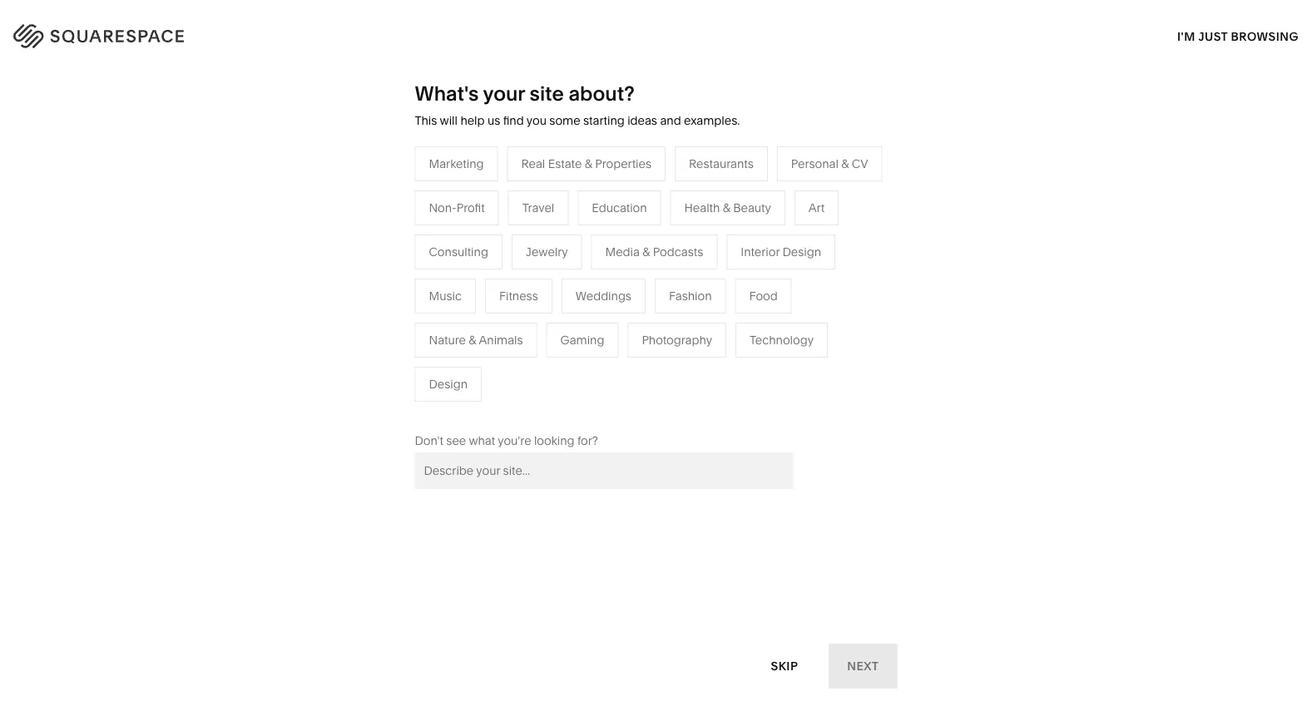 Task type: vqa. For each thing, say whether or not it's contained in the screenshot.
Online
yes



Task type: describe. For each thing, give the bounding box(es) containing it.
home & decor
[[767, 232, 847, 246]]

home
[[767, 232, 800, 246]]

looking
[[534, 434, 575, 448]]

and inside whether you need a portfolio website, an online store, or a personal blog, you can use squarespace's customizable and responsive website templates to get started.
[[1203, 114, 1227, 131]]

yours
[[52, 132, 163, 183]]

nature & animals link
[[767, 257, 877, 271]]

local
[[415, 282, 445, 296]]

art
[[809, 201, 825, 215]]

education
[[592, 201, 647, 215]]

business
[[448, 282, 497, 296]]

non- inside option
[[429, 201, 457, 215]]

Art radio
[[795, 190, 839, 225]]

design inside option
[[783, 245, 822, 259]]

local business link
[[415, 282, 513, 296]]

help
[[461, 114, 485, 128]]

& down restaurants link
[[628, 282, 636, 296]]

skip button
[[753, 644, 817, 690]]

jewelry
[[526, 245, 568, 259]]

events
[[591, 307, 627, 321]]

i'm
[[1178, 29, 1196, 43]]

responsive
[[847, 130, 917, 147]]

& inside personal & cv 'radio'
[[842, 157, 849, 171]]

fashion link
[[415, 232, 475, 246]]

nature & animals inside option
[[429, 333, 523, 347]]

and inside what's your site about? this will help us find you some starting ideas and examples.
[[660, 114, 681, 128]]

1 vertical spatial media
[[591, 282, 625, 296]]

services
[[485, 257, 532, 271]]

beauty
[[733, 201, 771, 215]]

get
[[1055, 130, 1076, 147]]

ease.
[[266, 132, 372, 183]]

squarespace's
[[1019, 114, 1112, 131]]

1 horizontal spatial travel
[[591, 232, 623, 246]]

store,
[[1150, 99, 1186, 115]]

started.
[[1080, 130, 1128, 147]]

profits
[[520, 307, 554, 321]]

don't see what you're looking for?
[[415, 434, 598, 448]]

gaming
[[561, 333, 605, 347]]

community & non-profits link
[[415, 307, 571, 321]]

podcasts inside radio
[[653, 245, 704, 259]]

health & beauty
[[685, 201, 771, 215]]

don't
[[415, 434, 444, 448]]

& down home & decor
[[806, 257, 814, 271]]

media inside radio
[[606, 245, 640, 259]]

animals inside option
[[479, 333, 523, 347]]

Technology radio
[[736, 323, 828, 358]]

about?
[[569, 81, 635, 105]]

1 horizontal spatial properties
[[665, 356, 721, 371]]

online
[[1108, 99, 1147, 115]]

music
[[429, 289, 462, 303]]

personal & cv
[[791, 157, 868, 171]]

templates
[[973, 130, 1036, 147]]

find
[[503, 114, 524, 128]]

entertainment
[[415, 356, 493, 371]]

Consulting radio
[[415, 235, 503, 269]]

i'm just browsing
[[1178, 29, 1299, 43]]

marketing
[[429, 157, 484, 171]]

estate inside option
[[548, 157, 582, 171]]

for?
[[578, 434, 598, 448]]

what's your site about? this will help us find you some starting ideas and examples.
[[415, 81, 740, 128]]

non-profit
[[429, 201, 485, 215]]

just
[[1199, 29, 1228, 43]]

Marketing radio
[[415, 146, 498, 181]]

0 horizontal spatial food
[[415, 332, 444, 346]]

1 vertical spatial weddings
[[591, 332, 647, 346]]

Personal & CV radio
[[777, 146, 883, 181]]

decor
[[813, 232, 847, 246]]

local business
[[415, 282, 497, 296]]

Health & Beauty radio
[[671, 190, 786, 225]]

consulting
[[429, 245, 488, 259]]

Nature & Animals radio
[[415, 323, 537, 358]]

& down the photography
[[654, 356, 662, 371]]

restaurants link
[[591, 257, 672, 271]]

1 horizontal spatial fitness
[[767, 282, 806, 296]]

& inside "real estate & properties" option
[[585, 157, 592, 171]]

squarespace logo image
[[33, 21, 204, 46]]

2 a from the left
[[1206, 99, 1213, 115]]

squarespace logo link
[[33, 21, 282, 46]]

profit
[[457, 201, 485, 215]]

Restaurants radio
[[675, 146, 768, 181]]

weddings inside radio
[[576, 289, 632, 303]]

next
[[847, 660, 879, 674]]

see
[[446, 434, 466, 448]]

or
[[1190, 99, 1203, 115]]

health
[[685, 201, 720, 215]]

ideas
[[628, 114, 657, 128]]

0 vertical spatial nature
[[767, 257, 804, 271]]

real estate & properties inside option
[[521, 157, 652, 171]]

interior design
[[741, 245, 822, 259]]

template
[[252, 90, 432, 141]]

professional services link
[[415, 257, 549, 271]]

media & podcasts link
[[591, 282, 706, 296]]

travel link
[[591, 232, 640, 246]]

events link
[[591, 307, 644, 321]]

Music radio
[[415, 279, 476, 314]]

fitness link
[[767, 282, 822, 296]]

what's
[[415, 81, 479, 105]]

entertainment link
[[415, 356, 509, 371]]

blog,
[[906, 114, 938, 131]]

browsing
[[1231, 29, 1299, 43]]

Non-Profit radio
[[415, 190, 499, 225]]

us
[[488, 114, 500, 128]]

i'm just browsing link
[[1178, 13, 1299, 59]]

Photography radio
[[628, 323, 727, 358]]

technology
[[750, 333, 814, 347]]

Interior Design radio
[[727, 235, 836, 269]]

weddings link
[[591, 332, 664, 346]]

you inside what's your site about? this will help us find you some starting ideas and examples.
[[527, 114, 547, 128]]



Task type: locate. For each thing, give the bounding box(es) containing it.
1 vertical spatial non-
[[492, 307, 520, 321]]

0 vertical spatial non-
[[429, 201, 457, 215]]

media & podcasts inside media & podcasts radio
[[606, 245, 704, 259]]

real estate & properties down the photography
[[591, 356, 721, 371]]

properties up education
[[595, 157, 652, 171]]

& up entertainment link in the left bottom of the page
[[469, 333, 476, 347]]

1 horizontal spatial food
[[750, 289, 778, 303]]

an
[[1090, 99, 1105, 115]]

photography
[[642, 333, 712, 347]]

real up travel radio
[[521, 157, 545, 171]]

will
[[440, 114, 458, 128]]

website
[[920, 130, 970, 147]]

Don't see what you're looking for? field
[[415, 453, 794, 489]]

0 vertical spatial real estate & properties
[[521, 157, 652, 171]]

2 horizontal spatial you
[[941, 114, 964, 131]]

and right ideas
[[660, 114, 681, 128]]

travel down education
[[591, 232, 623, 246]]

& down starting
[[585, 157, 592, 171]]

& inside media & podcasts radio
[[643, 245, 650, 259]]

cv
[[852, 157, 868, 171]]

& left cv
[[842, 157, 849, 171]]

fashion up photography radio
[[669, 289, 712, 303]]

nature & animals up entertainment link in the left bottom of the page
[[429, 333, 523, 347]]

1 vertical spatial design
[[429, 377, 468, 391]]

& inside health & beauty radio
[[723, 201, 731, 215]]

customizable
[[1115, 114, 1200, 131]]

travel up jewelry
[[522, 201, 555, 215]]

what
[[469, 434, 495, 448]]

fashion
[[415, 232, 458, 246], [669, 289, 712, 303]]

real estate & properties
[[521, 157, 652, 171], [591, 356, 721, 371]]

0 vertical spatial weddings
[[576, 289, 632, 303]]

interior
[[741, 245, 780, 259]]

non- up fashion link
[[429, 201, 457, 215]]

pazari element
[[895, 569, 1259, 712]]

& inside nature & animals option
[[469, 333, 476, 347]]

0 horizontal spatial estate
[[548, 157, 582, 171]]

&
[[585, 157, 592, 171], [842, 157, 849, 171], [723, 201, 731, 215], [803, 232, 811, 246], [643, 245, 650, 259], [806, 257, 814, 271], [628, 282, 636, 296], [482, 307, 490, 321], [469, 333, 476, 347], [654, 356, 662, 371]]

1 vertical spatial media & podcasts
[[591, 282, 689, 296]]

personal
[[847, 114, 903, 131]]

1 vertical spatial real
[[591, 356, 615, 371]]

food inside option
[[750, 289, 778, 303]]

real inside option
[[521, 157, 545, 171]]

0 vertical spatial fashion
[[415, 232, 458, 246]]

& right health
[[723, 201, 731, 215]]

1 horizontal spatial estate
[[618, 356, 652, 371]]

Jewelry radio
[[512, 235, 582, 269]]

restaurants inside option
[[689, 157, 754, 171]]

1 horizontal spatial and
[[1203, 114, 1227, 131]]

to
[[1039, 130, 1052, 147]]

1 horizontal spatial a
[[1206, 99, 1213, 115]]

0 horizontal spatial travel
[[522, 201, 555, 215]]

any
[[172, 90, 242, 141]]

non- up nature & animals option
[[492, 307, 520, 321]]

nature down home
[[767, 257, 804, 271]]

real
[[521, 157, 545, 171], [591, 356, 615, 371]]

nature inside option
[[429, 333, 466, 347]]

make
[[52, 90, 162, 141]]

0 vertical spatial nature & animals
[[767, 257, 861, 271]]

Real Estate & Properties radio
[[507, 146, 666, 181]]

Design radio
[[415, 367, 482, 402]]

your
[[483, 81, 525, 105]]

weddings down events 'link'
[[591, 332, 647, 346]]

media
[[606, 245, 640, 259], [591, 282, 625, 296]]

nature & animals
[[767, 257, 861, 271], [429, 333, 523, 347]]

0 vertical spatial podcasts
[[653, 245, 704, 259]]

0 horizontal spatial nature
[[429, 333, 466, 347]]

Media & Podcasts radio
[[591, 235, 718, 269]]

1 horizontal spatial animals
[[817, 257, 861, 271]]

fitness down the interior design
[[767, 282, 806, 296]]

you right the find
[[527, 114, 547, 128]]

you left can
[[941, 114, 964, 131]]

nature & animals down 'home & decor' "link"
[[767, 257, 861, 271]]

1 vertical spatial travel
[[591, 232, 623, 246]]

media down education
[[606, 245, 640, 259]]

pazari image
[[895, 569, 1259, 712]]

0 horizontal spatial non-
[[429, 201, 457, 215]]

examples.
[[684, 114, 740, 128]]

design inside "option"
[[429, 377, 468, 391]]

restaurants down examples.
[[689, 157, 754, 171]]

Gaming radio
[[546, 323, 619, 358]]

need
[[930, 99, 963, 115]]

personal
[[791, 157, 839, 171]]

home & decor link
[[767, 232, 864, 246]]

0 vertical spatial food
[[750, 289, 778, 303]]

food
[[750, 289, 778, 303], [415, 332, 444, 346]]

0 vertical spatial estate
[[548, 157, 582, 171]]

properties
[[595, 157, 652, 171], [665, 356, 721, 371]]

1 horizontal spatial design
[[783, 245, 822, 259]]

animals
[[817, 257, 861, 271], [479, 333, 523, 347]]

community
[[415, 307, 479, 321]]

1 vertical spatial real estate & properties
[[591, 356, 721, 371]]

1 vertical spatial animals
[[479, 333, 523, 347]]

estate down "weddings" link
[[618, 356, 652, 371]]

animals down community & non-profits link
[[479, 333, 523, 347]]

Food radio
[[735, 279, 792, 314]]

media & podcasts down restaurants link
[[591, 282, 689, 296]]

properties inside option
[[595, 157, 652, 171]]

0 horizontal spatial restaurants
[[591, 257, 656, 271]]

0 horizontal spatial animals
[[479, 333, 523, 347]]

you're
[[498, 434, 531, 448]]

1 vertical spatial nature & animals
[[429, 333, 523, 347]]

0 vertical spatial media
[[606, 245, 640, 259]]

website,
[[1034, 99, 1087, 115]]

0 horizontal spatial a
[[966, 99, 973, 115]]

real estate & properties link
[[591, 356, 738, 371]]

Education radio
[[578, 190, 661, 225]]

1 horizontal spatial fashion
[[669, 289, 712, 303]]

& right the travel link
[[643, 245, 650, 259]]

real down the gaming
[[591, 356, 615, 371]]

professional services
[[415, 257, 532, 271]]

fashion inside option
[[669, 289, 712, 303]]

food down community
[[415, 332, 444, 346]]

estate down 'some'
[[548, 157, 582, 171]]

0 horizontal spatial nature & animals
[[429, 333, 523, 347]]

a right or
[[1206, 99, 1213, 115]]

non-
[[429, 201, 457, 215], [492, 307, 520, 321]]

1 a from the left
[[966, 99, 973, 115]]

podcasts up fashion option
[[653, 245, 704, 259]]

fitness up profits
[[499, 289, 538, 303]]

podcasts
[[653, 245, 704, 259], [639, 282, 689, 296]]

1 vertical spatial podcasts
[[639, 282, 689, 296]]

this
[[415, 114, 437, 128]]

1 vertical spatial restaurants
[[591, 257, 656, 271]]

0 horizontal spatial you
[[527, 114, 547, 128]]

starting
[[583, 114, 625, 128]]

podcasts down media & podcasts radio
[[639, 282, 689, 296]]

fitness inside radio
[[499, 289, 538, 303]]

0 horizontal spatial properties
[[595, 157, 652, 171]]

1 horizontal spatial restaurants
[[689, 157, 754, 171]]

fitness
[[767, 282, 806, 296], [499, 289, 538, 303]]

a
[[966, 99, 973, 115], [1206, 99, 1213, 115]]

Travel radio
[[508, 190, 569, 225]]

portfolio
[[976, 99, 1031, 115]]

Fashion radio
[[655, 279, 726, 314]]

professional
[[415, 257, 482, 271]]

use
[[993, 114, 1016, 131]]

travel
[[522, 201, 555, 215], [591, 232, 623, 246]]

skip
[[771, 660, 798, 674]]

1 horizontal spatial nature
[[767, 257, 804, 271]]

1 horizontal spatial real
[[591, 356, 615, 371]]

next button
[[829, 644, 898, 689]]

lusaka element
[[474, 569, 838, 712]]

& right home
[[803, 232, 811, 246]]

food link
[[415, 332, 460, 346]]

real estate & properties down starting
[[521, 157, 652, 171]]

community & non-profits
[[415, 307, 554, 321]]

animals down decor
[[817, 257, 861, 271]]

restaurants down the travel link
[[591, 257, 656, 271]]

with
[[172, 132, 257, 183]]

Weddings radio
[[562, 279, 646, 314]]

lusaka image
[[474, 569, 838, 712]]

1 vertical spatial estate
[[618, 356, 652, 371]]

can
[[967, 114, 990, 131]]

restaurants
[[689, 157, 754, 171], [591, 257, 656, 271]]

0 horizontal spatial real
[[521, 157, 545, 171]]

media & podcasts
[[606, 245, 704, 259], [591, 282, 689, 296]]

and
[[660, 114, 681, 128], [1203, 114, 1227, 131]]

0 vertical spatial animals
[[817, 257, 861, 271]]

0 vertical spatial travel
[[522, 201, 555, 215]]

0 vertical spatial media & podcasts
[[606, 245, 704, 259]]

food down interior
[[750, 289, 778, 303]]

& up nature & animals option
[[482, 307, 490, 321]]

0 horizontal spatial fitness
[[499, 289, 538, 303]]

make any template yours with ease.
[[52, 90, 441, 183]]

weddings up events
[[576, 289, 632, 303]]

0 horizontal spatial fashion
[[415, 232, 458, 246]]

1 vertical spatial nature
[[429, 333, 466, 347]]

0 vertical spatial design
[[783, 245, 822, 259]]

media & podcasts up media & podcasts link
[[606, 245, 704, 259]]

travel inside radio
[[522, 201, 555, 215]]

1 vertical spatial fashion
[[669, 289, 712, 303]]

nature up entertainment
[[429, 333, 466, 347]]

and right or
[[1203, 114, 1227, 131]]

a right 'need'
[[966, 99, 973, 115]]

properties down the photography
[[665, 356, 721, 371]]

fashion up professional
[[415, 232, 458, 246]]

0 vertical spatial real
[[521, 157, 545, 171]]

1 horizontal spatial non-
[[492, 307, 520, 321]]

estate
[[548, 157, 582, 171], [618, 356, 652, 371]]

0 horizontal spatial design
[[429, 377, 468, 391]]

whether
[[847, 99, 901, 115]]

site
[[530, 81, 564, 105]]

Fitness radio
[[485, 279, 552, 314]]

0 vertical spatial restaurants
[[689, 157, 754, 171]]

media up events
[[591, 282, 625, 296]]

whether you need a portfolio website, an online store, or a personal blog, you can use squarespace's customizable and responsive website templates to get started.
[[847, 99, 1227, 147]]

0 horizontal spatial and
[[660, 114, 681, 128]]

1 horizontal spatial nature & animals
[[767, 257, 861, 271]]

1 vertical spatial food
[[415, 332, 444, 346]]

1 horizontal spatial you
[[904, 99, 927, 115]]

you left 'need'
[[904, 99, 927, 115]]

0 vertical spatial properties
[[595, 157, 652, 171]]

1 vertical spatial properties
[[665, 356, 721, 371]]



